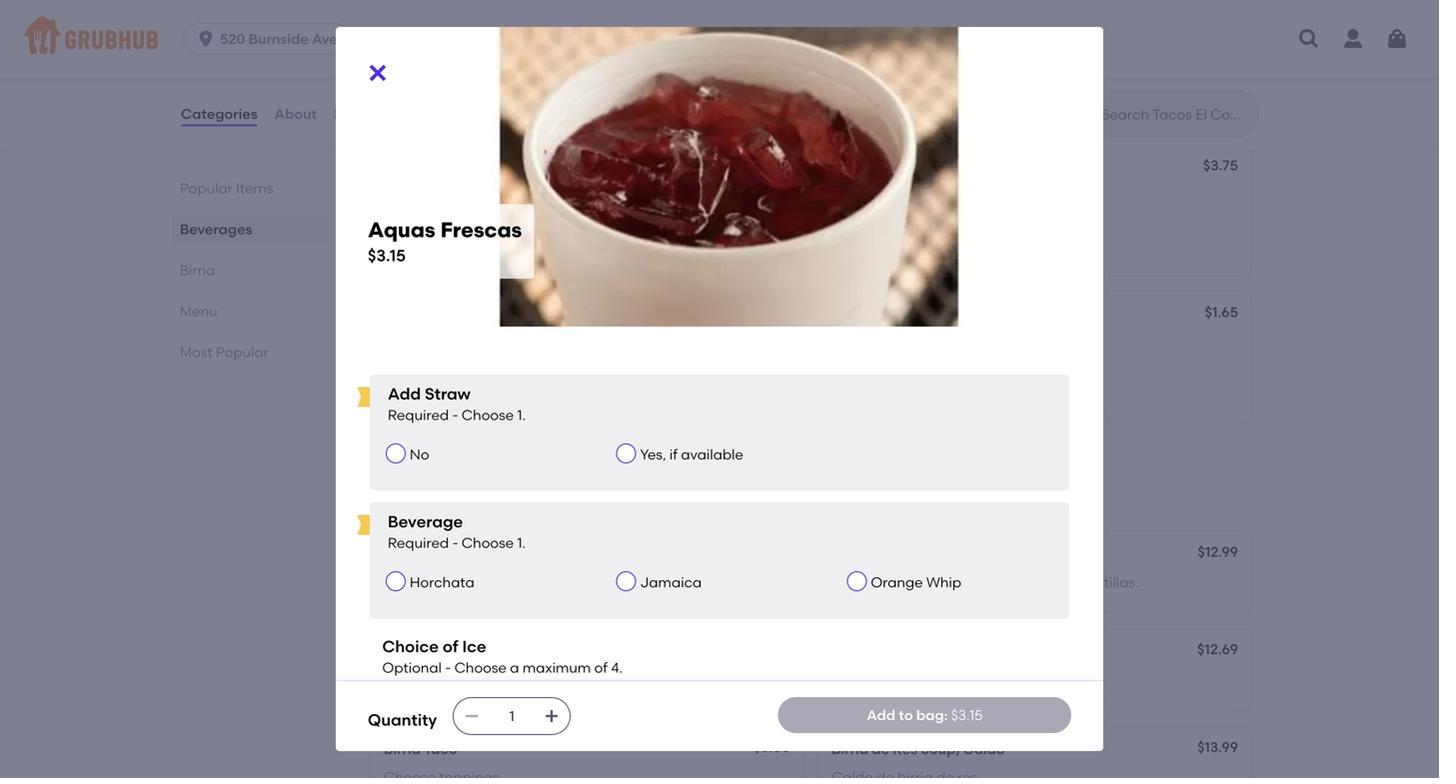 Task type: vqa. For each thing, say whether or not it's contained in the screenshot.
the food
no



Task type: describe. For each thing, give the bounding box(es) containing it.
0 horizontal spatial de
[[872, 741, 890, 758]]

$3.75
[[1204, 157, 1239, 174]]

quantity
[[368, 711, 437, 730]]

choose toppings.
[[384, 672, 503, 689]]

Search Tacos El Compita search field
[[1100, 105, 1253, 124]]

optional
[[382, 660, 442, 677]]

cheese
[[915, 672, 964, 689]]

beverage
[[388, 513, 463, 532]]

520 burnside ave button
[[183, 23, 359, 55]]

add for add straw
[[388, 384, 421, 404]]

no
[[410, 446, 429, 463]]

birria de res soup/caldo
[[832, 741, 1005, 758]]

popular items
[[180, 180, 274, 197]]

to
[[899, 707, 913, 724]]

rice,
[[940, 574, 969, 591]]

available
[[681, 446, 744, 463]]

aquas
[[368, 217, 436, 243]]

medio
[[445, 306, 488, 323]]

birria for birria burrito
[[384, 546, 421, 563]]

corn
[[1051, 574, 1082, 591]]

2 soda from the left
[[911, 306, 947, 323]]

most
[[180, 344, 213, 361]]

beans,
[[972, 574, 1017, 591]]

items
[[236, 180, 274, 197]]

$3.15 button
[[372, 145, 804, 275]]

2 vertical spatial $3.15
[[952, 707, 983, 724]]

litro
[[491, 306, 523, 323]]

0 vertical spatial and
[[1021, 574, 1048, 591]]

$1.65
[[1205, 304, 1239, 321]]

2 horizontal spatial svg image
[[1386, 27, 1410, 51]]

1 horizontal spatial de
[[950, 306, 968, 323]]

$12.69
[[1198, 642, 1239, 659]]

$13.99
[[1198, 739, 1239, 756]]

orange
[[871, 574, 923, 591]]

1 vertical spatial popular
[[216, 344, 269, 361]]

horchata
[[410, 574, 475, 591]]

mexican
[[384, 306, 442, 323]]

mexican medio litro image
[[654, 292, 804, 422]]

beverage required - choose 1.
[[388, 513, 526, 552]]

about button
[[274, 78, 318, 150]]

lata
[[971, 306, 1003, 323]]

$12.99
[[1198, 544, 1239, 561]]

mulitas
[[424, 644, 474, 661]]

2 toppings. from the left
[[998, 672, 1061, 689]]

0 vertical spatial popular
[[180, 180, 233, 197]]

- inside beverage required - choose 1.
[[452, 535, 458, 552]]

choose inside choice of ice optional - choose a maximum of 4.
[[455, 660, 507, 677]]

- inside add straw required - choose 1.
[[452, 407, 458, 424]]

1 horizontal spatial svg image
[[1298, 27, 1322, 51]]

soda can/ soda de lata
[[832, 306, 1003, 323]]

- inside choice of ice optional - choose a maximum of 4.
[[445, 660, 451, 677]]

2 vertical spatial of
[[595, 660, 608, 677]]

whip
[[927, 574, 962, 591]]

birria burrito
[[384, 546, 471, 563]]

if
[[670, 446, 678, 463]]

yes, if available
[[641, 446, 744, 463]]

soup/caldo
[[921, 741, 1005, 758]]

mexican medio litro
[[384, 306, 523, 323]]

includes
[[832, 574, 888, 591]]

frescas
[[441, 217, 522, 243]]

birria mulitas
[[384, 644, 474, 661]]

1 vertical spatial of
[[443, 638, 458, 657]]

4.
[[611, 660, 623, 677]]

birria for birria birria
[[368, 464, 426, 490]]

required inside add straw required - choose 1.
[[388, 407, 449, 424]]

aquas frescas $3.15
[[368, 217, 522, 265]]

$3.15 inside button
[[759, 159, 792, 176]]

res
[[893, 741, 918, 758]]

1. inside add straw required - choose 1.
[[517, 407, 526, 424]]

birria burrito button
[[372, 533, 804, 613]]



Task type: locate. For each thing, give the bounding box(es) containing it.
yes,
[[641, 446, 666, 463]]

birria for birria de res soup/caldo
[[832, 741, 869, 758]]

0 vertical spatial 1.
[[517, 407, 526, 424]]

birria birria
[[368, 464, 426, 507]]

tortillas.
[[1085, 574, 1139, 591]]

birria left res
[[832, 741, 869, 758]]

0 horizontal spatial svg image
[[196, 29, 216, 49]]

required down straw at the left of the page
[[388, 407, 449, 424]]

1 soda from the left
[[832, 306, 868, 323]]

side
[[892, 574, 919, 591]]

1 required from the top
[[388, 407, 449, 424]]

+
[[787, 306, 795, 323]]

$5.95 +
[[751, 306, 795, 323]]

birria for birria taco
[[384, 741, 421, 758]]

- right optional
[[445, 660, 451, 677]]

2 1. from the top
[[517, 535, 526, 552]]

and
[[1021, 574, 1048, 591], [967, 672, 994, 689]]

of left ice
[[443, 638, 458, 657]]

soda left can/
[[832, 306, 868, 323]]

add straw required - choose 1.
[[388, 384, 526, 424]]

burnside
[[249, 30, 309, 47]]

about
[[275, 105, 317, 122]]

required
[[388, 407, 449, 424], [388, 535, 449, 552]]

$3.15 inside aquas frescas $3.15
[[368, 246, 406, 265]]

1 toppings. from the left
[[439, 672, 503, 689]]

add left to
[[867, 707, 896, 724]]

0 horizontal spatial beverages
[[180, 221, 252, 238]]

burrito
[[424, 546, 471, 563]]

jamaica
[[641, 574, 702, 591]]

520
[[220, 30, 245, 47]]

0 vertical spatial $3.15
[[759, 159, 792, 176]]

birria for birria
[[180, 262, 215, 279]]

ice
[[462, 638, 487, 657]]

1 vertical spatial 1.
[[517, 535, 526, 552]]

$3.15
[[759, 159, 792, 176], [368, 246, 406, 265], [952, 707, 983, 724]]

0 horizontal spatial $3.15
[[368, 246, 406, 265]]

1 horizontal spatial beverages
[[368, 77, 479, 102]]

toppings. right cheese
[[998, 672, 1061, 689]]

and right cheese
[[967, 672, 994, 689]]

0 horizontal spatial add
[[388, 384, 421, 404]]

1 horizontal spatial add
[[867, 707, 896, 724]]

with
[[884, 672, 912, 689]]

1 vertical spatial beverages
[[180, 221, 252, 238]]

a
[[510, 660, 519, 677]]

1.
[[517, 407, 526, 424], [517, 535, 526, 552]]

choice
[[382, 638, 439, 657]]

1 horizontal spatial svg image
[[464, 709, 480, 725]]

1 vertical spatial add
[[867, 707, 896, 724]]

2 vertical spatial -
[[445, 660, 451, 677]]

choose up horchata
[[462, 535, 514, 552]]

beverages up reviews
[[368, 77, 479, 102]]

svg image
[[1298, 27, 1322, 51], [1386, 27, 1410, 51], [196, 29, 216, 49]]

reviews
[[334, 105, 390, 122]]

popular right most
[[216, 344, 269, 361]]

svg image right input item quantity number field
[[544, 709, 560, 725]]

beverages
[[368, 77, 479, 102], [180, 221, 252, 238]]

$3.15 left the bottellas
[[759, 159, 792, 176]]

0 vertical spatial add
[[388, 384, 421, 404]]

de left lata
[[950, 306, 968, 323]]

$5.95
[[751, 306, 787, 323]]

reviews button
[[333, 78, 391, 150]]

aquas frescas image
[[654, 145, 804, 275]]

birria down beverage on the left bottom of page
[[384, 546, 421, 563]]

and left corn
[[1021, 574, 1048, 591]]

1 vertical spatial $3.15
[[368, 246, 406, 265]]

- down straw at the left of the page
[[452, 407, 458, 424]]

0 vertical spatial of
[[923, 574, 936, 591]]

birria taco
[[384, 741, 458, 758]]

soda right can/
[[911, 306, 947, 323]]

2 horizontal spatial of
[[923, 574, 936, 591]]

main navigation navigation
[[0, 0, 1440, 78]]

2 horizontal spatial svg image
[[544, 709, 560, 725]]

add to bag: $3.15
[[867, 707, 983, 724]]

add for add to bag:
[[867, 707, 896, 724]]

1 1. from the top
[[517, 407, 526, 424]]

of right side
[[923, 574, 936, 591]]

popular left items
[[180, 180, 233, 197]]

birria inside "birria birria"
[[368, 492, 398, 507]]

1 horizontal spatial and
[[1021, 574, 1048, 591]]

choose
[[462, 407, 514, 424], [462, 535, 514, 552], [455, 660, 507, 677], [384, 672, 436, 689]]

birria inside button
[[384, 546, 421, 563]]

taco
[[424, 741, 458, 758]]

de
[[950, 306, 968, 323], [872, 741, 890, 758]]

ave
[[312, 30, 338, 47]]

2 required from the top
[[388, 535, 449, 552]]

$3.15 down aquas
[[368, 246, 406, 265]]

required inside beverage required - choose 1.
[[388, 535, 449, 552]]

choose inside beverage required - choose 1.
[[462, 535, 514, 552]]

most popular
[[180, 344, 269, 361]]

categories button
[[180, 78, 259, 150]]

0 horizontal spatial svg image
[[366, 61, 390, 85]]

1 vertical spatial required
[[388, 535, 449, 552]]

svg image
[[366, 61, 390, 85], [464, 709, 480, 725], [544, 709, 560, 725]]

birria
[[180, 262, 215, 279], [368, 464, 426, 490], [368, 492, 398, 507], [384, 546, 421, 563], [384, 644, 421, 661], [384, 741, 421, 758], [832, 741, 869, 758]]

soda
[[832, 306, 868, 323], [911, 306, 947, 323]]

-
[[452, 407, 458, 424], [452, 535, 458, 552], [445, 660, 451, 677]]

add
[[388, 384, 421, 404], [867, 707, 896, 724]]

toppings. down ice
[[439, 672, 503, 689]]

svg image up reviews
[[366, 61, 390, 85]]

1 horizontal spatial of
[[595, 660, 608, 677]]

straw
[[425, 384, 471, 404]]

birria left mulitas
[[384, 644, 421, 661]]

- down beverage on the left bottom of page
[[452, 535, 458, 552]]

birria up beverage on the left bottom of page
[[368, 492, 398, 507]]

1. inside beverage required - choose 1.
[[517, 535, 526, 552]]

svg image inside 520 burnside ave button
[[196, 29, 216, 49]]

0 horizontal spatial of
[[443, 638, 458, 657]]

choose inside add straw required - choose 1.
[[462, 407, 514, 424]]

can/
[[871, 306, 908, 323]]

bag:
[[917, 707, 948, 724]]

2 horizontal spatial $3.15
[[952, 707, 983, 724]]

1 horizontal spatial $3.15
[[759, 159, 792, 176]]

maximum
[[523, 660, 591, 677]]

beverages down popular items
[[180, 221, 252, 238]]

of left 4.
[[595, 660, 608, 677]]

menu
[[180, 303, 218, 320]]

1 vertical spatial -
[[452, 535, 458, 552]]

choose down straw at the left of the page
[[462, 407, 514, 424]]

of
[[923, 574, 936, 591], [443, 638, 458, 657], [595, 660, 608, 677]]

0 vertical spatial beverages
[[368, 77, 479, 102]]

520 burnside ave
[[220, 30, 338, 47]]

birria up menu
[[180, 262, 215, 279]]

0 vertical spatial required
[[388, 407, 449, 424]]

add inside add straw required - choose 1.
[[388, 384, 421, 404]]

0 horizontal spatial soda
[[832, 306, 868, 323]]

choice of ice optional - choose a maximum of 4.
[[382, 638, 623, 677]]

birria down the quantity
[[384, 741, 421, 758]]

comes with cheese and toppings.
[[832, 672, 1061, 689]]

de left res
[[872, 741, 890, 758]]

1 horizontal spatial toppings.
[[998, 672, 1061, 689]]

comes
[[832, 672, 880, 689]]

0 vertical spatial -
[[452, 407, 458, 424]]

1 vertical spatial and
[[967, 672, 994, 689]]

0 vertical spatial de
[[950, 306, 968, 323]]

$3.00
[[754, 739, 791, 756]]

$3.15 up the soup/caldo
[[952, 707, 983, 724]]

0 horizontal spatial toppings.
[[439, 672, 503, 689]]

toppings.
[[439, 672, 503, 689], [998, 672, 1061, 689]]

1 horizontal spatial soda
[[911, 306, 947, 323]]

orange whip
[[871, 574, 962, 591]]

svg image left input item quantity number field
[[464, 709, 480, 725]]

includes side of rice, beans, and corn tortillas.
[[832, 574, 1139, 591]]

required down beverage on the left bottom of page
[[388, 535, 449, 552]]

1 vertical spatial de
[[872, 741, 890, 758]]

0 horizontal spatial and
[[967, 672, 994, 689]]

popular
[[180, 180, 233, 197], [216, 344, 269, 361]]

birria for birria mulitas
[[384, 644, 421, 661]]

add left straw at the left of the page
[[388, 384, 421, 404]]

categories
[[181, 105, 258, 122]]

choose down ice
[[455, 660, 507, 677]]

Input item quantity number field
[[490, 699, 534, 735]]

bottellas
[[832, 159, 893, 176]]

choose down choice
[[384, 672, 436, 689]]

birria down "no"
[[368, 464, 426, 490]]



